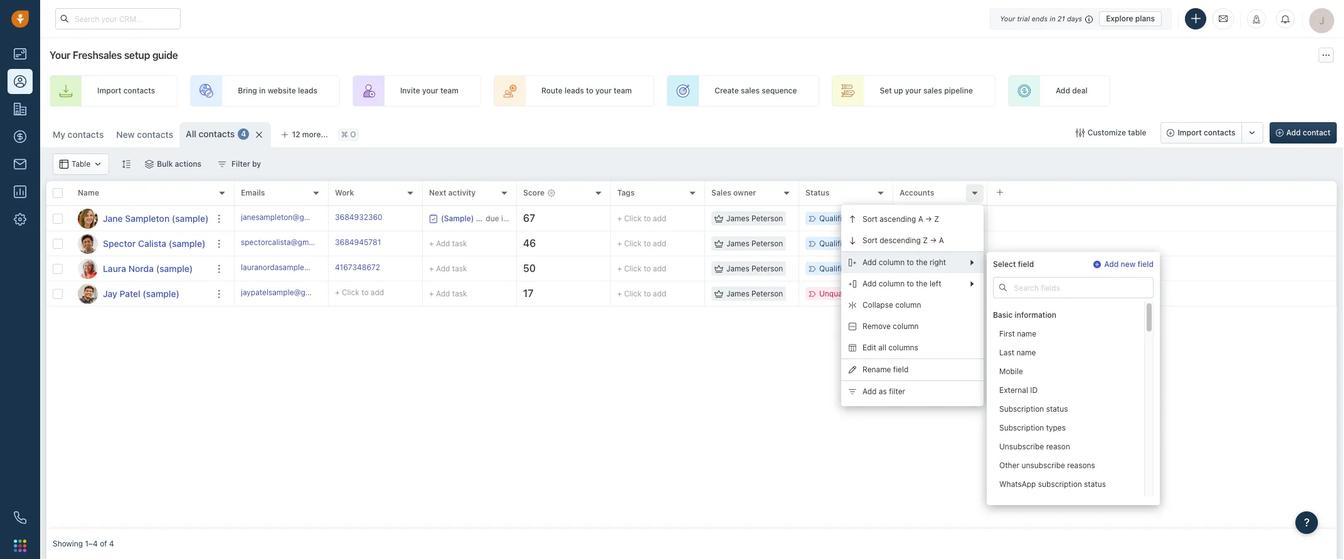 Task type: describe. For each thing, give the bounding box(es) containing it.
4167348672 link
[[335, 262, 380, 276]]

add deal link
[[1008, 75, 1110, 107]]

0 horizontal spatial 4
[[109, 540, 114, 549]]

container_wx8msf4aqz5i3rn1 image inside the table popup button
[[94, 160, 102, 169]]

descending
[[880, 236, 921, 246]]

sort ascending a → z
[[863, 215, 940, 224]]

container_wx8msf4aqz5i3rn1 image inside the table popup button
[[60, 160, 68, 169]]

⌘ o
[[341, 130, 356, 140]]

jane sampleton (sample)
[[103, 213, 209, 224]]

create
[[715, 86, 739, 96]]

Search fields field
[[993, 277, 1154, 299]]

2 team from the left
[[614, 86, 632, 96]]

menu containing sort ascending a → z
[[841, 205, 984, 407]]

emails
[[241, 189, 265, 198]]

status for sms subscription status
[[1064, 499, 1086, 509]]

select field
[[993, 260, 1034, 269]]

janesampleton@gmail.com link
[[241, 212, 336, 225]]

spector
[[103, 238, 136, 249]]

new
[[116, 129, 135, 140]]

add for 17
[[653, 289, 667, 299]]

table
[[72, 160, 91, 169]]

style_myh0__igzzd8unmi image
[[122, 160, 131, 168]]

name row
[[46, 181, 235, 206]]

(sample) for jane sampleton (sample)
[[172, 213, 209, 224]]

12 more...
[[292, 130, 328, 139]]

46
[[523, 238, 536, 249]]

peterson for 46
[[752, 239, 783, 248]]

1 team from the left
[[440, 86, 459, 96]]

4 inside all contacts 4
[[241, 130, 246, 139]]

types
[[1046, 424, 1066, 433]]

add for add column to the right
[[863, 258, 877, 268]]

your for your freshsales setup guide
[[50, 50, 70, 61]]

right
[[930, 258, 946, 268]]

(sample) for laura norda (sample)
[[156, 263, 193, 274]]

set up your sales pipeline
[[880, 86, 973, 96]]

3684945781 link
[[335, 237, 381, 250]]

filter by button
[[210, 154, 269, 175]]

actions
[[175, 159, 201, 169]]

techcave (sample)
[[900, 239, 967, 248]]

rename field menu item
[[841, 360, 984, 381]]

add column to the right
[[863, 258, 946, 268]]

column for add column to the right
[[879, 258, 905, 268]]

press space to select this row. row containing jay patel (sample)
[[46, 282, 235, 307]]

add for 50
[[653, 264, 667, 274]]

(sample) for acme inc (sample)
[[935, 264, 966, 274]]

add contact
[[1287, 128, 1331, 137]]

accounts
[[900, 189, 934, 198]]

peterson for 67
[[752, 214, 783, 223]]

setup
[[124, 50, 150, 61]]

(sample) for spector calista (sample)
[[169, 238, 205, 249]]

jaypatelsample@gmail.com + click to add
[[241, 288, 384, 297]]

row group containing jane sampleton (sample)
[[46, 206, 235, 307]]

1 horizontal spatial a
[[939, 236, 944, 246]]

50
[[523, 263, 536, 274]]

add column to the right menu
[[987, 252, 1160, 513]]

widgetz.io (sample)
[[900, 214, 971, 223]]

plans
[[1136, 13, 1155, 23]]

patel
[[120, 288, 140, 299]]

press space to select this row. row containing 50
[[235, 257, 1337, 282]]

Search your CRM... text field
[[55, 8, 181, 29]]

bring in website leads link
[[190, 75, 340, 107]]

collapse column
[[863, 301, 921, 310]]

send email image
[[1219, 13, 1228, 24]]

inc
[[922, 264, 932, 274]]

add contact button
[[1270, 122, 1337, 144]]

0 vertical spatial status
[[1046, 405, 1068, 414]]

cell for 17
[[988, 282, 1337, 306]]

e
[[900, 289, 904, 299]]

acme
[[900, 264, 920, 274]]

new contacts
[[116, 129, 173, 140]]

sort descending z → a
[[863, 236, 944, 246]]

name for last name
[[1017, 348, 1036, 358]]

column for collapse column
[[896, 301, 921, 310]]

container_wx8msf4aqz5i3rn1 image inside filter by button
[[218, 160, 227, 169]]

qualified for 46
[[819, 239, 851, 248]]

cell for 67
[[988, 206, 1337, 231]]

⌘
[[341, 130, 348, 140]]

rename field
[[863, 365, 909, 375]]

add for add contact
[[1287, 128, 1301, 137]]

unsubscribe
[[1022, 461, 1065, 471]]

customize
[[1088, 128, 1126, 137]]

17
[[523, 288, 534, 299]]

2 horizontal spatial field
[[1138, 260, 1154, 269]]

explore plans
[[1106, 13, 1155, 23]]

jane sampleton (sample) link
[[103, 212, 209, 225]]

contacts inside import contacts button
[[1204, 128, 1236, 137]]

add for add column to the left
[[863, 279, 877, 289]]

showing
[[53, 540, 83, 549]]

the for right
[[916, 258, 928, 268]]

mobile
[[1000, 367, 1023, 377]]

other
[[1000, 461, 1020, 471]]

import for import contacts button
[[1178, 128, 1202, 137]]

2 your from the left
[[596, 86, 612, 96]]

last name
[[1000, 348, 1036, 358]]

contact
[[1303, 128, 1331, 137]]

+ click to add for 17
[[617, 289, 667, 299]]

acme inc (sample)
[[900, 264, 966, 274]]

id
[[1031, 386, 1038, 396]]

status for whatsapp subscription status
[[1084, 480, 1106, 490]]

first
[[1000, 330, 1015, 339]]

add for add as filter
[[863, 387, 877, 397]]

your for your trial ends in 21 days
[[1000, 14, 1015, 22]]

techcave (sample) link
[[900, 239, 967, 248]]

collapse column menu item
[[841, 295, 984, 316]]

external
[[1000, 386, 1028, 396]]

reason
[[1046, 443, 1070, 452]]

my contacts
[[53, 129, 104, 140]]

unsubscribe reason
[[1000, 443, 1070, 452]]

+ click to add for 46
[[617, 239, 667, 248]]

spectorcalista@gmail.com link
[[241, 237, 334, 250]]

laura norda (sample)
[[103, 263, 193, 274]]

laura
[[103, 263, 126, 274]]

subscription types
[[1000, 424, 1066, 433]]

grid containing 67
[[46, 180, 1337, 530]]

2 leads from the left
[[565, 86, 584, 96]]

import contacts for import contacts button
[[1178, 128, 1236, 137]]

your trial ends in 21 days
[[1000, 14, 1083, 22]]

route leads to your team
[[541, 86, 632, 96]]

add for add deal
[[1056, 86, 1070, 96]]

subscription for sms
[[1018, 499, 1062, 509]]

e corp (sample)
[[900, 289, 957, 299]]

explore
[[1106, 13, 1134, 23]]

of
[[100, 540, 107, 549]]

container_wx8msf4aqz5i3rn1 image inside bulk actions button
[[145, 160, 154, 169]]

filter
[[889, 387, 906, 397]]

2 sales from the left
[[924, 86, 942, 96]]

tags
[[617, 189, 635, 198]]

add as filter menu item
[[841, 382, 984, 403]]

trial
[[1017, 14, 1030, 22]]

0 vertical spatial a
[[918, 215, 923, 224]]

set
[[880, 86, 892, 96]]

(sample) for jay patel (sample)
[[143, 288, 179, 299]]

l image
[[78, 259, 98, 279]]

corp
[[906, 289, 924, 299]]

james peterson for 67
[[727, 214, 783, 223]]

21
[[1058, 14, 1065, 22]]

bulk actions button
[[137, 154, 210, 175]]

j image
[[78, 209, 98, 229]]

qualified for 67
[[819, 214, 851, 223]]

showing 1–4 of 4
[[53, 540, 114, 549]]

peterson for 17
[[752, 289, 783, 299]]

all contacts 4
[[186, 129, 246, 139]]



Task type: vqa. For each thing, say whether or not it's contained in the screenshot.
recommend
no



Task type: locate. For each thing, give the bounding box(es) containing it.
jay patel (sample) link
[[103, 288, 179, 300]]

4 cell from the top
[[988, 282, 1337, 306]]

0 horizontal spatial your
[[422, 86, 438, 96]]

basic information
[[993, 311, 1057, 320]]

techcave
[[900, 239, 933, 248]]

(sample) up the techcave (sample)
[[940, 214, 971, 223]]

field
[[1018, 260, 1034, 269], [1138, 260, 1154, 269], [893, 365, 909, 375]]

task for 46
[[452, 239, 467, 248]]

row group
[[46, 206, 235, 307], [235, 206, 1337, 307]]

subscription
[[1038, 480, 1082, 490], [1018, 499, 1062, 509]]

1 vertical spatial your
[[50, 50, 70, 61]]

+ click to add for 50
[[617, 264, 667, 274]]

sales
[[712, 189, 732, 198]]

status up types at right
[[1046, 405, 1068, 414]]

2 task from the top
[[452, 264, 467, 273]]

subscription for subscription types
[[1000, 424, 1044, 433]]

status
[[806, 189, 830, 198]]

janesampleton@gmail.com 3684932360
[[241, 213, 383, 222]]

the up e corp (sample)
[[916, 279, 928, 289]]

column down e on the right of the page
[[896, 301, 921, 310]]

bulk actions
[[157, 159, 201, 169]]

leads right route
[[565, 86, 584, 96]]

1 james from the top
[[727, 214, 750, 223]]

sales owner
[[712, 189, 756, 198]]

add column to the left
[[863, 279, 942, 289]]

j image
[[78, 284, 98, 304]]

1 horizontal spatial leads
[[565, 86, 584, 96]]

external id
[[1000, 386, 1038, 396]]

select
[[993, 260, 1016, 269]]

0 horizontal spatial a
[[918, 215, 923, 224]]

(sample) right "calista"
[[169, 238, 205, 249]]

1 leads from the left
[[298, 86, 317, 96]]

o
[[350, 130, 356, 140]]

2 vertical spatial + add task
[[429, 289, 467, 298]]

import inside import contacts button
[[1178, 128, 1202, 137]]

sort for sort descending z → a
[[863, 236, 878, 246]]

1 cell from the top
[[988, 206, 1337, 231]]

→ for z
[[926, 215, 932, 224]]

→ down widgetz.io (sample)
[[930, 236, 937, 246]]

phone image
[[14, 512, 26, 525]]

james for 67
[[727, 214, 750, 223]]

container_wx8msf4aqz5i3rn1 image inside customize table button
[[1076, 129, 1085, 137]]

your left trial
[[1000, 14, 1015, 22]]

0 vertical spatial task
[[452, 239, 467, 248]]

0 vertical spatial subscription
[[1000, 405, 1044, 414]]

next
[[429, 189, 446, 198]]

information
[[1015, 311, 1057, 320]]

1 vertical spatial →
[[930, 236, 937, 246]]

status down whatsapp subscription status on the bottom right of the page
[[1064, 499, 1086, 509]]

1 vertical spatial the
[[916, 279, 928, 289]]

sort inside sort ascending a → z menu item
[[863, 215, 878, 224]]

edit all columns
[[863, 343, 919, 353]]

deal
[[1072, 86, 1088, 96]]

remove column
[[863, 322, 919, 332]]

add for 67
[[653, 214, 667, 223]]

row group containing 67
[[235, 206, 1337, 307]]

james peterson for 50
[[727, 264, 783, 274]]

route leads to your team link
[[494, 75, 655, 107]]

4 james from the top
[[727, 289, 750, 299]]

spectorcalista@gmail.com
[[241, 238, 334, 247]]

subscription status
[[1000, 405, 1068, 414]]

subscription down other unsubscribe reasons
[[1038, 480, 1082, 490]]

4 james peterson from the top
[[727, 289, 783, 299]]

3 + click to add from the top
[[617, 264, 667, 274]]

sort for sort ascending a → z
[[863, 215, 878, 224]]

in right bring
[[259, 86, 266, 96]]

3 james peterson from the top
[[727, 264, 783, 274]]

(sample) right sampleton
[[172, 213, 209, 224]]

0 horizontal spatial sales
[[741, 86, 760, 96]]

4 up filter by
[[241, 130, 246, 139]]

3 your from the left
[[905, 86, 922, 96]]

column for add column to the left
[[879, 279, 905, 289]]

1 horizontal spatial in
[[1050, 14, 1056, 22]]

import contacts inside button
[[1178, 128, 1236, 137]]

1 vertical spatial name
[[1017, 348, 1036, 358]]

2 qualified from the top
[[819, 239, 851, 248]]

1 horizontal spatial team
[[614, 86, 632, 96]]

columns
[[889, 343, 919, 353]]

0 vertical spatial name
[[1017, 330, 1037, 339]]

name for first name
[[1017, 330, 1037, 339]]

(sample) for e corp (sample)
[[926, 289, 957, 299]]

1 peterson from the top
[[752, 214, 783, 223]]

+ add task for 50
[[429, 264, 467, 273]]

column up e on the right of the page
[[879, 279, 905, 289]]

1 horizontal spatial field
[[1018, 260, 1034, 269]]

add inside button
[[1287, 128, 1301, 137]]

sort
[[863, 215, 878, 224], [863, 236, 878, 246]]

1 the from the top
[[916, 258, 928, 268]]

12
[[292, 130, 300, 139]]

press space to select this row. row containing 17
[[235, 282, 1337, 307]]

import contacts
[[97, 86, 155, 96], [1178, 128, 1236, 137]]

sequence
[[762, 86, 797, 96]]

basic
[[993, 311, 1013, 320]]

cell for 46
[[988, 232, 1337, 256]]

1 horizontal spatial sales
[[924, 86, 942, 96]]

press space to select this row. row containing laura norda (sample)
[[46, 257, 235, 282]]

name column header
[[72, 181, 235, 206]]

1 + add task from the top
[[429, 239, 467, 248]]

container_wx8msf4aqz5i3rn1 image
[[1076, 129, 1085, 137], [60, 160, 68, 169], [429, 214, 438, 223], [715, 264, 723, 273]]

field right new
[[1138, 260, 1154, 269]]

subscription for subscription status
[[1000, 405, 1044, 414]]

sales left pipeline at the right of the page
[[924, 86, 942, 96]]

your right up
[[905, 86, 922, 96]]

container_wx8msf4aqz5i3rn1 image
[[94, 160, 102, 169], [145, 160, 154, 169], [218, 160, 227, 169], [715, 214, 723, 223], [715, 239, 723, 248], [715, 290, 723, 298]]

2 james peterson from the top
[[727, 239, 783, 248]]

subscription for whatsapp
[[1038, 480, 1082, 490]]

create sales sequence link
[[667, 75, 820, 107]]

1 horizontal spatial import
[[1178, 128, 1202, 137]]

your left freshsales on the top of page
[[50, 50, 70, 61]]

2 cell from the top
[[988, 232, 1337, 256]]

add
[[653, 214, 667, 223], [653, 239, 667, 248], [653, 264, 667, 274], [371, 288, 384, 297], [653, 289, 667, 299]]

1 subscription from the top
[[1000, 405, 1044, 414]]

3 + add task from the top
[[429, 289, 467, 298]]

0 vertical spatial qualified
[[819, 214, 851, 223]]

2 the from the top
[[916, 279, 928, 289]]

press space to select this row. row
[[46, 206, 235, 232], [235, 206, 1337, 232], [46, 232, 235, 257], [235, 232, 1337, 257], [46, 257, 235, 282], [235, 257, 1337, 282], [46, 282, 235, 307], [235, 282, 1337, 307]]

2 vertical spatial task
[[452, 289, 467, 298]]

1 vertical spatial z
[[923, 236, 928, 246]]

james peterson for 46
[[727, 239, 783, 248]]

field for select field
[[1018, 260, 1034, 269]]

1 vertical spatial a
[[939, 236, 944, 246]]

1 qualified from the top
[[819, 214, 851, 223]]

1 vertical spatial qualified
[[819, 239, 851, 248]]

1 vertical spatial subscription
[[1000, 424, 1044, 433]]

subscription down 'external id'
[[1000, 405, 1044, 414]]

+ add task for 17
[[429, 289, 467, 298]]

lauranordasample@gmail.com
[[241, 263, 348, 272]]

column down descending
[[879, 258, 905, 268]]

3 peterson from the top
[[752, 264, 783, 274]]

0 horizontal spatial z
[[923, 236, 928, 246]]

1 horizontal spatial your
[[596, 86, 612, 96]]

1 horizontal spatial your
[[1000, 14, 1015, 22]]

jaypatelsample@gmail.com
[[241, 288, 337, 297]]

edit all columns menu item
[[841, 338, 984, 359]]

1 your from the left
[[422, 86, 438, 96]]

name down basic information
[[1017, 330, 1037, 339]]

0 vertical spatial import contacts
[[97, 86, 155, 96]]

add inside "menu item"
[[863, 387, 877, 397]]

2 peterson from the top
[[752, 239, 783, 248]]

1 vertical spatial in
[[259, 86, 266, 96]]

team
[[440, 86, 459, 96], [614, 86, 632, 96]]

new contacts button
[[110, 122, 180, 147], [116, 129, 173, 140]]

column inside collapse column "menu item"
[[896, 301, 921, 310]]

column for remove column
[[893, 322, 919, 332]]

your right route
[[596, 86, 612, 96]]

0 horizontal spatial in
[[259, 86, 266, 96]]

leads right website
[[298, 86, 317, 96]]

press space to select this row. row containing 46
[[235, 232, 1337, 257]]

james for 50
[[727, 264, 750, 274]]

2 vertical spatial status
[[1064, 499, 1086, 509]]

3 cell from the top
[[988, 257, 1337, 281]]

0 horizontal spatial import contacts
[[97, 86, 155, 96]]

2 vertical spatial qualified
[[819, 264, 851, 274]]

1 vertical spatial sort
[[863, 236, 878, 246]]

task for 17
[[452, 289, 467, 298]]

qualified for 50
[[819, 264, 851, 274]]

create sales sequence
[[715, 86, 797, 96]]

cell
[[988, 206, 1337, 231], [988, 232, 1337, 256], [988, 257, 1337, 281], [988, 282, 1337, 306]]

1 james peterson from the top
[[727, 214, 783, 223]]

phone element
[[8, 506, 33, 531]]

whatsapp
[[1000, 480, 1036, 490]]

1 vertical spatial import
[[1178, 128, 1202, 137]]

import
[[97, 86, 121, 96], [1178, 128, 1202, 137]]

2 + click to add from the top
[[617, 239, 667, 248]]

1 vertical spatial + add task
[[429, 264, 467, 273]]

your freshsales setup guide
[[50, 50, 178, 61]]

field down columns
[[893, 365, 909, 375]]

status down reasons
[[1084, 480, 1106, 490]]

more...
[[302, 130, 328, 139]]

customize table button
[[1068, 122, 1155, 144]]

sort left ascending
[[863, 215, 878, 224]]

james peterson
[[727, 214, 783, 223], [727, 239, 783, 248], [727, 264, 783, 274], [727, 289, 783, 299]]

+ click to add for 67
[[617, 214, 667, 223]]

3 task from the top
[[452, 289, 467, 298]]

remove
[[863, 322, 891, 332]]

4 peterson from the top
[[752, 289, 783, 299]]

→ for a
[[930, 236, 937, 246]]

1 horizontal spatial import contacts
[[1178, 128, 1236, 137]]

james for 46
[[727, 239, 750, 248]]

1 + click to add from the top
[[617, 214, 667, 223]]

0 vertical spatial your
[[1000, 14, 1015, 22]]

sort inside "sort descending z → a" menu item
[[863, 236, 878, 246]]

task for 50
[[452, 264, 467, 273]]

column up columns
[[893, 322, 919, 332]]

1 row group from the left
[[46, 206, 235, 307]]

sms subscription status
[[1000, 499, 1086, 509]]

click
[[624, 214, 642, 223], [624, 239, 642, 248], [624, 264, 642, 274], [342, 288, 359, 297], [624, 289, 642, 299]]

james for 17
[[727, 289, 750, 299]]

0 vertical spatial in
[[1050, 14, 1056, 22]]

import contacts button
[[1161, 122, 1242, 144]]

1 vertical spatial status
[[1084, 480, 1106, 490]]

guide
[[152, 50, 178, 61]]

field inside menu item
[[893, 365, 909, 375]]

1 horizontal spatial z
[[935, 215, 940, 224]]

2 sort from the top
[[863, 236, 878, 246]]

press space to select this row. row containing spector calista (sample)
[[46, 232, 235, 257]]

(sample) up left
[[935, 264, 966, 274]]

press space to select this row. row containing 67
[[235, 206, 1337, 232]]

in left 21
[[1050, 14, 1056, 22]]

grid
[[46, 180, 1337, 530]]

janesampleton@gmail.com
[[241, 213, 336, 222]]

sales right create
[[741, 86, 760, 96]]

sort descending z → a menu item
[[841, 230, 984, 252]]

0 vertical spatial sort
[[863, 215, 878, 224]]

1 task from the top
[[452, 239, 467, 248]]

→
[[926, 215, 932, 224], [930, 236, 937, 246]]

invite your team
[[400, 86, 459, 96]]

0 vertical spatial import
[[97, 86, 121, 96]]

import inside import contacts link
[[97, 86, 121, 96]]

+ add task for 46
[[429, 239, 467, 248]]

pipeline
[[944, 86, 973, 96]]

the for left
[[916, 279, 928, 289]]

click for 46
[[624, 239, 642, 248]]

jay
[[103, 288, 117, 299]]

0 horizontal spatial field
[[893, 365, 909, 375]]

3 qualified from the top
[[819, 264, 851, 274]]

freshsales
[[73, 50, 122, 61]]

0 vertical spatial →
[[926, 215, 932, 224]]

task
[[452, 239, 467, 248], [452, 264, 467, 273], [452, 289, 467, 298]]

add new field
[[1104, 260, 1154, 269]]

subscription down whatsapp subscription status on the bottom right of the page
[[1018, 499, 1062, 509]]

peterson for 50
[[752, 264, 783, 274]]

add as filter
[[863, 387, 906, 397]]

4 right 'of'
[[109, 540, 114, 549]]

0 horizontal spatial your
[[50, 50, 70, 61]]

import contacts for import contacts link
[[97, 86, 155, 96]]

up
[[894, 86, 903, 96]]

cell for 50
[[988, 257, 1337, 281]]

1 vertical spatial import contacts
[[1178, 128, 1236, 137]]

0 horizontal spatial leads
[[298, 86, 317, 96]]

reasons
[[1068, 461, 1095, 471]]

remove column menu item
[[841, 316, 984, 338]]

add deal
[[1056, 86, 1088, 96]]

bulk
[[157, 159, 173, 169]]

0 vertical spatial the
[[916, 258, 928, 268]]

1 vertical spatial 4
[[109, 540, 114, 549]]

1–4
[[85, 540, 98, 549]]

3 james from the top
[[727, 264, 750, 274]]

(sample) down left
[[926, 289, 957, 299]]

(sample) down laura norda (sample) link
[[143, 288, 179, 299]]

click for 17
[[624, 289, 642, 299]]

(sample) up right at the right
[[935, 239, 967, 248]]

press space to select this row. row containing jane sampleton (sample)
[[46, 206, 235, 232]]

1 horizontal spatial 4
[[241, 130, 246, 139]]

your right invite
[[422, 86, 438, 96]]

0 vertical spatial + add task
[[429, 239, 467, 248]]

add for add new field
[[1104, 260, 1119, 269]]

2 + add task from the top
[[429, 264, 467, 273]]

contacts inside import contacts link
[[123, 86, 155, 96]]

jay patel (sample)
[[103, 288, 179, 299]]

2 james from the top
[[727, 239, 750, 248]]

→ up techcave (sample) link
[[926, 215, 932, 224]]

widgetz.io
[[900, 214, 938, 223]]

import down the your freshsales setup guide
[[97, 86, 121, 96]]

james peterson for 17
[[727, 289, 783, 299]]

import right the 'table'
[[1178, 128, 1202, 137]]

0 vertical spatial 4
[[241, 130, 246, 139]]

the left right at the right
[[916, 258, 928, 268]]

ascending
[[880, 215, 916, 224]]

other unsubscribe reasons
[[1000, 461, 1095, 471]]

1 vertical spatial task
[[452, 264, 467, 273]]

1 vertical spatial subscription
[[1018, 499, 1062, 509]]

0 vertical spatial subscription
[[1038, 480, 1082, 490]]

0 horizontal spatial team
[[440, 86, 459, 96]]

left
[[930, 279, 942, 289]]

name right last
[[1017, 348, 1036, 358]]

(sample) down spector calista (sample) link
[[156, 263, 193, 274]]

column inside remove column menu item
[[893, 322, 919, 332]]

s image
[[78, 234, 98, 254]]

4 + click to add from the top
[[617, 289, 667, 299]]

1 sales from the left
[[741, 86, 760, 96]]

explore plans link
[[1099, 11, 1162, 26]]

2 subscription from the top
[[1000, 424, 1044, 433]]

1 sort from the top
[[863, 215, 878, 224]]

freshworks switcher image
[[14, 540, 26, 553]]

click for 50
[[624, 264, 642, 274]]

import for import contacts link
[[97, 86, 121, 96]]

sort ascending a → z menu item
[[841, 209, 984, 230]]

add for 46
[[653, 239, 667, 248]]

whatsapp subscription status
[[1000, 480, 1106, 490]]

0 vertical spatial z
[[935, 215, 940, 224]]

+ add task
[[429, 239, 467, 248], [429, 264, 467, 273], [429, 289, 467, 298]]

sort left descending
[[863, 236, 878, 246]]

field right select
[[1018, 260, 1034, 269]]

field for rename field
[[893, 365, 909, 375]]

subscription up unsubscribe
[[1000, 424, 1044, 433]]

click for 67
[[624, 214, 642, 223]]

2 row group from the left
[[235, 206, 1337, 307]]

0 horizontal spatial import
[[97, 86, 121, 96]]

import contacts group
[[1161, 122, 1263, 144]]

activity
[[448, 189, 476, 198]]

menu
[[841, 205, 984, 407]]

customize table
[[1088, 128, 1147, 137]]

2 horizontal spatial your
[[905, 86, 922, 96]]

name
[[78, 189, 99, 198]]



